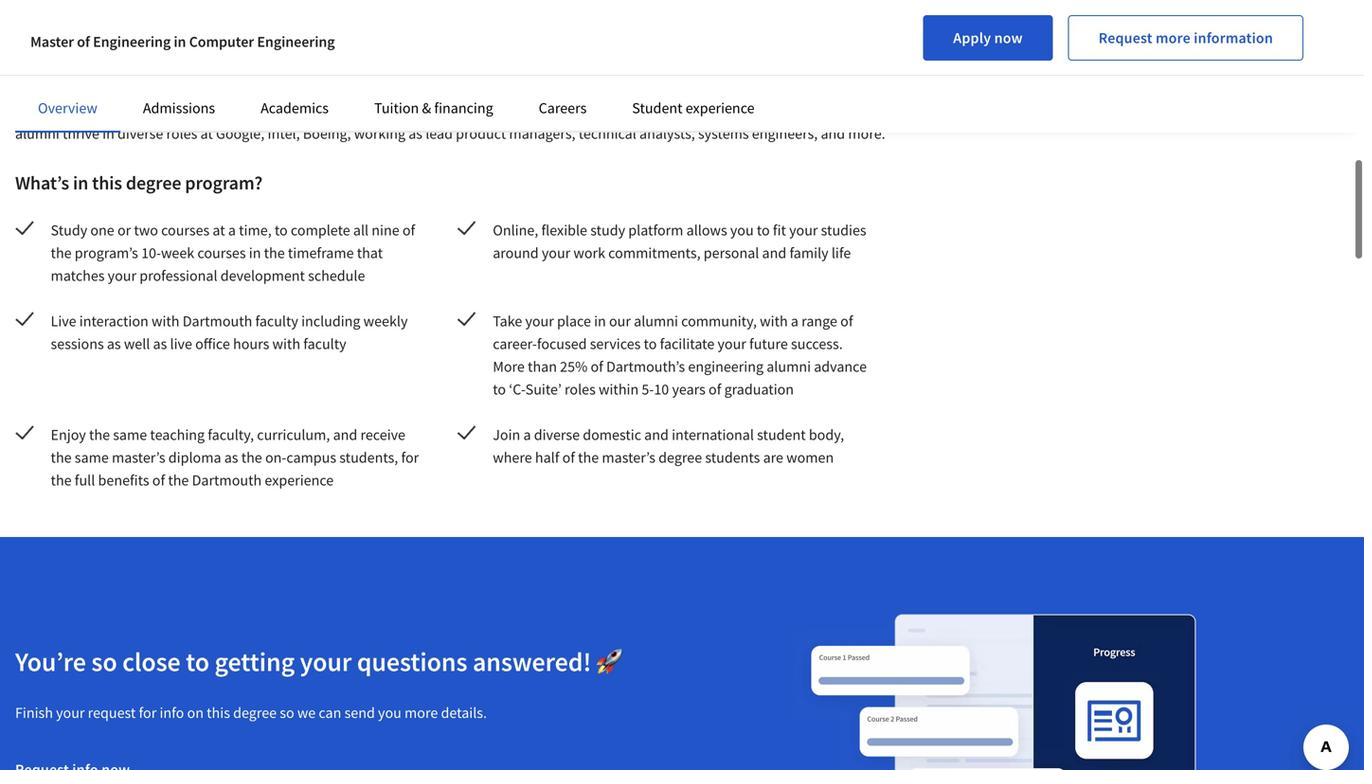 Task type: vqa. For each thing, say whether or not it's contained in the screenshot.
bottommost 12
no



Task type: locate. For each thing, give the bounding box(es) containing it.
dartmouth up office
[[183, 312, 252, 331]]

that down industry,
[[673, 9, 699, 27]]

0 vertical spatial more
[[1156, 28, 1191, 47]]

0 vertical spatial within
[[119, 101, 159, 120]]

matches
[[51, 266, 105, 285]]

life
[[832, 244, 851, 263]]

1 vertical spatial roles
[[565, 380, 596, 399]]

1 vertical spatial you
[[378, 704, 402, 723]]

1 vertical spatial that
[[357, 244, 383, 263]]

and inside enjoy the same teaching faculty, curriculum, and receive the same master's diploma as the on-campus students, for the full benefits of the dartmouth experience
[[333, 426, 358, 444]]

admissions
[[143, 99, 215, 118]]

your up family
[[790, 221, 818, 240]]

alumni inside or are enrolled in a doctoral degree program within six months of graduation. our master of engineering, master of engineering management, and master of science alumni thrive in diverse roles at google, intel, boeing, working as lead product managers, technical analysts, systems engineers, and more.
[[15, 124, 60, 143]]

0 horizontal spatial diverse
[[118, 124, 163, 143]]

1 horizontal spatial we
[[804, 9, 822, 27]]

including
[[301, 312, 361, 331]]

diverse down six
[[118, 124, 163, 143]]

and inside join a diverse domestic and international student body, where half of the master's degree students are women
[[645, 426, 669, 444]]

the inside join a diverse domestic and international student body, where half of the master's degree students are women
[[578, 448, 599, 467]]

with up future
[[760, 312, 788, 331]]

product
[[456, 124, 506, 143]]

will down the graduate
[[130, 9, 152, 27]]

so left can
[[280, 704, 294, 723]]

a inside the study one or two courses at a time, to complete all nine of the program's 10-week courses in the timeframe that matches your professional development schedule
[[228, 221, 236, 240]]

0 horizontal spatial you
[[15, 0, 38, 5]]

as inside or are enrolled in a doctoral degree program within six months of graduation. our master of engineering, master of engineering management, and master of science alumni thrive in diverse roles at google, intel, boeing, working as lead product managers, technical analysts, systems engineers, and more.
[[409, 124, 423, 143]]

0 vertical spatial alumni
[[15, 124, 60, 143]]

a left doctoral
[[802, 79, 809, 98]]

the left way
[[751, 9, 772, 27]]

same up benefits
[[113, 426, 147, 444]]

1 horizontal spatial within
[[599, 380, 639, 399]]

and down science
[[821, 124, 846, 143]]

are down student
[[763, 448, 784, 467]]

at inside the study one or two courses at a time, to complete all nine of the program's 10-week courses in the timeframe that matches your professional development schedule
[[213, 221, 225, 240]]

more left details. on the bottom left of the page
[[405, 704, 438, 723]]

and right domestic
[[645, 426, 669, 444]]

2 vertical spatial alumni
[[767, 357, 811, 376]]

1 horizontal spatial faculty
[[303, 335, 346, 353]]

1 vertical spatial dartmouth
[[183, 312, 252, 331]]

careers link
[[539, 99, 587, 118]]

that down all
[[357, 244, 383, 263]]

problems
[[243, 9, 303, 27]]

a inside take your place in our alumni community, with a range of career-focused services to facilitate your future success. more than 25% of dartmouth's engineering alumni advance to 'c-suite' roles within 5-10 years of graduation
[[791, 312, 799, 331]]

1 vertical spatial same
[[75, 448, 109, 467]]

apply
[[954, 28, 992, 47]]

0 vertical spatial same
[[113, 426, 147, 444]]

1 vertical spatial faculty
[[303, 335, 346, 353]]

0 horizontal spatial within
[[119, 101, 159, 120]]

the down domestic
[[578, 448, 599, 467]]

that
[[673, 9, 699, 27], [357, 244, 383, 263]]

the left full
[[51, 471, 72, 490]]

0 vertical spatial you
[[731, 221, 754, 240]]

1 horizontal spatial experience
[[686, 99, 755, 118]]

to inside the study one or two courses at a time, to complete all nine of the program's 10-week courses in the timeframe that matches your professional development schedule
[[275, 221, 288, 240]]

curriculum,
[[257, 426, 330, 444]]

in inside you will also graduate with expert leadership and communication skills to ensure success in any academic, industry, or organizational environment. you will learn to solve problems at the highest level, identifying human-centered solutions that change the way we work, interact, and think.
[[578, 0, 590, 5]]

2 horizontal spatial or
[[746, 0, 759, 5]]

of up the google,
[[234, 101, 247, 120]]

within inside or are enrolled in a doctoral degree program within six months of graduation. our master of engineering, master of engineering management, and master of science alumni thrive in diverse roles at google, intel, boeing, working as lead product managers, technical analysts, systems engineers, and more.
[[119, 101, 159, 120]]

1 vertical spatial are
[[763, 448, 784, 467]]

1 vertical spatial at
[[200, 124, 213, 143]]

all
[[353, 221, 369, 240]]

1 master's from the left
[[112, 448, 165, 467]]

courses down time,
[[197, 244, 246, 263]]

1 vertical spatial more
[[405, 704, 438, 723]]

0 vertical spatial for
[[401, 448, 419, 467]]

the left on-
[[241, 448, 262, 467]]

2 vertical spatial or
[[117, 221, 131, 240]]

2 vertical spatial dartmouth
[[192, 471, 262, 490]]

to right time,
[[275, 221, 288, 240]]

0 vertical spatial faculty
[[255, 312, 298, 331]]

experience up the "systems" on the top right of page
[[686, 99, 755, 118]]

alumni for community,
[[767, 357, 811, 376]]

1 horizontal spatial will
[[130, 9, 152, 27]]

roles
[[166, 124, 197, 143], [565, 380, 596, 399]]

are up student experience link
[[707, 79, 728, 98]]

or up "change"
[[746, 0, 759, 5]]

0 vertical spatial are
[[707, 79, 728, 98]]

0 vertical spatial roles
[[166, 124, 197, 143]]

your up can
[[300, 645, 352, 679]]

weekly
[[364, 312, 408, 331]]

dartmouth down the diploma
[[192, 471, 262, 490]]

with inside you will also graduate with expert leadership and communication skills to ensure success in any academic, industry, or organizational environment. you will learn to solve problems at the highest level, identifying human-centered solutions that change the way we work, interact, and think.
[[155, 0, 183, 5]]

1 vertical spatial this
[[207, 704, 230, 723]]

0 vertical spatial so
[[91, 645, 117, 679]]

live
[[170, 335, 192, 353]]

at
[[306, 9, 319, 27], [200, 124, 213, 143], [213, 221, 225, 240]]

0 horizontal spatial that
[[357, 244, 383, 263]]

degree down international
[[659, 448, 702, 467]]

for inside enjoy the same teaching faculty, curriculum, and receive the same master's diploma as the on-campus students, for the full benefits of the dartmouth experience
[[401, 448, 419, 467]]

engineering up technical
[[558, 101, 634, 120]]

1 horizontal spatial more
[[1156, 28, 1191, 47]]

that inside the study one or two courses at a time, to complete all nine of the program's 10-week courses in the timeframe that matches your professional development schedule
[[357, 244, 383, 263]]

0 horizontal spatial experience
[[265, 471, 334, 490]]

of right nine
[[403, 221, 415, 240]]

request more information
[[1099, 28, 1274, 47]]

as left live
[[153, 335, 167, 353]]

domestic
[[583, 426, 642, 444]]

student
[[632, 99, 683, 118]]

are
[[707, 79, 728, 98], [763, 448, 784, 467]]

level,
[[395, 9, 429, 27]]

master's down domestic
[[602, 448, 656, 467]]

the left "highest"
[[322, 9, 343, 27]]

this up one
[[92, 171, 122, 195]]

a left range
[[791, 312, 799, 331]]

courses up week
[[161, 221, 210, 240]]

0 horizontal spatial so
[[91, 645, 117, 679]]

1 vertical spatial we
[[297, 704, 316, 723]]

overview link
[[38, 99, 97, 118]]

request
[[88, 704, 136, 723]]

so
[[91, 645, 117, 679], [280, 704, 294, 723]]

0 vertical spatial or
[[746, 0, 759, 5]]

alumni right our at the top of page
[[634, 312, 678, 331]]

success
[[527, 0, 575, 5]]

1 vertical spatial diverse
[[534, 426, 580, 444]]

2 horizontal spatial alumni
[[767, 357, 811, 376]]

in
[[578, 0, 590, 5], [174, 32, 186, 51], [787, 79, 799, 98], [102, 124, 115, 143], [73, 171, 88, 195], [249, 244, 261, 263], [594, 312, 606, 331]]

0 horizontal spatial this
[[92, 171, 122, 195]]

1 vertical spatial alumni
[[634, 312, 678, 331]]

1 vertical spatial courses
[[197, 244, 246, 263]]

of inside join a diverse domestic and international student body, where half of the master's degree students are women
[[563, 448, 575, 467]]

1 horizontal spatial or
[[691, 79, 704, 98]]

and up 'students,'
[[333, 426, 358, 444]]

master's inside enjoy the same teaching faculty, curriculum, and receive the same master's diploma as the on-campus students, for the full benefits of the dartmouth experience
[[112, 448, 165, 467]]

within
[[119, 101, 159, 120], [599, 380, 639, 399]]

engineering down problems on the left top of page
[[257, 32, 335, 51]]

faculty up hours
[[255, 312, 298, 331]]

for
[[401, 448, 419, 467], [139, 704, 157, 723]]

professional
[[140, 266, 218, 285]]

the down study
[[51, 244, 72, 263]]

0 vertical spatial diverse
[[118, 124, 163, 143]]

details.
[[441, 704, 487, 723]]

in up centered
[[578, 0, 590, 5]]

master down environment.
[[30, 32, 74, 51]]

degree down getting
[[233, 704, 277, 723]]

1 vertical spatial so
[[280, 704, 294, 723]]

industry,
[[687, 0, 743, 5]]

a right the join
[[524, 426, 531, 444]]

master up working
[[353, 101, 395, 120]]

your right finish
[[56, 704, 85, 723]]

1 horizontal spatial you
[[731, 221, 754, 240]]

of inside enjoy the same teaching faculty, curriculum, and receive the same master's diploma as the on-campus students, for the full benefits of the dartmouth experience
[[152, 471, 165, 490]]

of right half
[[563, 448, 575, 467]]

diverse inside or are enrolled in a doctoral degree program within six months of graduation. our master of engineering, master of engineering management, and master of science alumni thrive in diverse roles at google, intel, boeing, working as lead product managers, technical analysts, systems engineers, and more.
[[118, 124, 163, 143]]

alumni down future
[[767, 357, 811, 376]]

dartmouth
[[217, 79, 289, 98], [183, 312, 252, 331], [192, 471, 262, 490]]

allows
[[687, 221, 728, 240]]

courses
[[161, 221, 210, 240], [197, 244, 246, 263]]

experience inside enjoy the same teaching faculty, curriculum, and receive the same master's diploma as the on-campus students, for the full benefits of the dartmouth experience
[[265, 471, 334, 490]]

send
[[345, 704, 375, 723]]

engineering inside or are enrolled in a doctoral degree program within six months of graduation. our master of engineering, master of engineering management, and master of science alumni thrive in diverse roles at google, intel, boeing, working as lead product managers, technical analysts, systems engineers, and more.
[[558, 101, 634, 120]]

0 horizontal spatial same
[[75, 448, 109, 467]]

0 horizontal spatial roles
[[166, 124, 197, 143]]

2 vertical spatial at
[[213, 221, 225, 240]]

change
[[702, 9, 748, 27]]

1 vertical spatial experience
[[265, 471, 334, 490]]

you down the graduate
[[104, 9, 127, 27]]

2 horizontal spatial engineering
[[558, 101, 634, 120]]

1 vertical spatial will
[[130, 9, 152, 27]]

will up environment.
[[41, 0, 64, 5]]

to
[[465, 0, 478, 5], [191, 9, 204, 27], [275, 221, 288, 240], [757, 221, 770, 240], [644, 335, 657, 353], [493, 380, 506, 399], [186, 645, 209, 679]]

personal
[[704, 244, 759, 263]]

faculty down including
[[303, 335, 346, 353]]

experience
[[686, 99, 755, 118], [265, 471, 334, 490]]

technical
[[579, 124, 637, 143]]

1 horizontal spatial that
[[673, 9, 699, 27]]

master's up benefits
[[112, 448, 165, 467]]

program
[[62, 101, 116, 120]]

degree down nearly
[[15, 101, 59, 120]]

as down faculty,
[[224, 448, 238, 467]]

in right thrive
[[102, 124, 115, 143]]

on
[[187, 704, 204, 723]]

1 horizontal spatial are
[[763, 448, 784, 467]]

1 vertical spatial for
[[139, 704, 157, 723]]

as left lead at the left top of the page
[[409, 124, 423, 143]]

or right one
[[117, 221, 131, 240]]

0 horizontal spatial are
[[707, 79, 728, 98]]

0 horizontal spatial we
[[297, 704, 316, 723]]

master of engineering in computer engineering
[[30, 32, 335, 51]]

skills
[[430, 0, 462, 5]]

program's
[[75, 244, 138, 263]]

2 master's from the left
[[602, 448, 656, 467]]

to left fit
[[757, 221, 770, 240]]

this right on
[[207, 704, 230, 723]]

0 horizontal spatial you
[[378, 704, 402, 723]]

international
[[672, 426, 754, 444]]

1 vertical spatial or
[[691, 79, 704, 98]]

1 horizontal spatial roles
[[565, 380, 596, 399]]

0 horizontal spatial or
[[117, 221, 131, 240]]

join a diverse domestic and international student body, where half of the master's degree students are women
[[493, 426, 844, 467]]

0 vertical spatial you
[[15, 0, 38, 5]]

we left can
[[297, 704, 316, 723]]

google,
[[216, 124, 265, 143]]

alumni down overview link
[[15, 124, 60, 143]]

0 vertical spatial that
[[673, 9, 699, 27]]

nine
[[372, 221, 400, 240]]

apply now
[[954, 28, 1023, 47]]

diverse up half
[[534, 426, 580, 444]]

at down months
[[200, 124, 213, 143]]

1 horizontal spatial you
[[104, 9, 127, 27]]

0 vertical spatial will
[[41, 0, 64, 5]]

career-
[[493, 335, 537, 353]]

same
[[113, 426, 147, 444], [75, 448, 109, 467]]

live interaction with dartmouth faculty including weekly sessions as well as live office hours with faculty
[[51, 312, 408, 353]]

0 vertical spatial at
[[306, 9, 319, 27]]

this
[[92, 171, 122, 195], [207, 704, 230, 723]]

0 horizontal spatial alumni
[[15, 124, 60, 143]]

master's inside join a diverse domestic and international student body, where half of the master's degree students are women
[[602, 448, 656, 467]]

1 vertical spatial within
[[599, 380, 639, 399]]

engineering down the graduate
[[93, 32, 171, 51]]

dartmouth up graduation.
[[217, 79, 289, 98]]

the up 'development'
[[264, 244, 285, 263]]

of left think. in the top left of the page
[[77, 32, 90, 51]]

more right request
[[1156, 28, 1191, 47]]

our
[[609, 312, 631, 331]]

a
[[802, 79, 809, 98], [228, 221, 236, 240], [791, 312, 799, 331], [524, 426, 531, 444]]

that inside you will also graduate with expert leadership and communication skills to ensure success in any academic, industry, or organizational environment. you will learn to solve problems at the highest level, identifying human-centered solutions that change the way we work, interact, and think.
[[673, 9, 699, 27]]

and down fit
[[762, 244, 787, 263]]

in left our at the top of page
[[594, 312, 606, 331]]

and up the "systems" on the top right of page
[[727, 101, 751, 120]]

of inside the study one or two courses at a time, to complete all nine of the program's 10-week courses in the timeframe that matches your professional development schedule
[[403, 221, 415, 240]]

your up 'engineering'
[[718, 335, 747, 353]]

0 horizontal spatial will
[[41, 0, 64, 5]]

0 horizontal spatial more
[[405, 704, 438, 723]]

degree inside or are enrolled in a doctoral degree program within six months of graduation. our master of engineering, master of engineering management, and master of science alumni thrive in diverse roles at google, intel, boeing, working as lead product managers, technical analysts, systems engineers, and more.
[[15, 101, 59, 120]]

0 horizontal spatial for
[[139, 704, 157, 723]]

we
[[804, 9, 822, 27], [297, 704, 316, 723]]

1 horizontal spatial master's
[[602, 448, 656, 467]]

secure
[[560, 79, 602, 98]]

in right the what's
[[73, 171, 88, 195]]

a left time,
[[228, 221, 236, 240]]

1 horizontal spatial diverse
[[534, 426, 580, 444]]

thrive
[[63, 124, 99, 143]]

1 horizontal spatial alumni
[[634, 312, 678, 331]]

take
[[493, 312, 522, 331]]

for left info
[[139, 704, 157, 723]]

you're
[[15, 645, 86, 679]]

are inside join a diverse domestic and international student body, where half of the master's degree students are women
[[763, 448, 784, 467]]

0 horizontal spatial master's
[[112, 448, 165, 467]]

1 horizontal spatial engineering
[[257, 32, 335, 51]]

you up environment.
[[15, 0, 38, 5]]

months
[[182, 101, 231, 120]]

of up 'managers,'
[[542, 101, 555, 120]]

alumni for degree
[[15, 124, 60, 143]]

online,
[[493, 221, 539, 240]]

0 vertical spatial we
[[804, 9, 822, 27]]

interaction
[[79, 312, 149, 331]]

1 vertical spatial you
[[104, 9, 127, 27]]

of right 25%
[[591, 357, 603, 376]]

science
[[815, 101, 864, 120]]

and up 'engineering,' at the top of page
[[437, 79, 462, 98]]

financing
[[434, 99, 493, 118]]

we down organizational
[[804, 9, 822, 27]]

leadership
[[230, 0, 297, 5]]

take your place in our alumni community, with a range of career-focused services to facilitate your future success. more than 25% of dartmouth's engineering alumni advance to 'c-suite' roles within 5-10 years of graduation
[[493, 312, 867, 399]]

with up learn
[[155, 0, 183, 5]]

1 horizontal spatial for
[[401, 448, 419, 467]]



Task type: describe. For each thing, give the bounding box(es) containing it.
your down flexible
[[542, 244, 571, 263]]

phd
[[465, 79, 491, 98]]

graduate
[[96, 0, 152, 5]]

solve
[[207, 9, 240, 27]]

at inside you will also graduate with expert leadership and communication skills to ensure success in any academic, industry, or organizational environment. you will learn to solve problems at the highest level, identifying human-centered solutions that change the way we work, interact, and think.
[[306, 9, 319, 27]]

join
[[493, 426, 521, 444]]

tuition & financing
[[374, 99, 493, 118]]

academics link
[[261, 99, 329, 118]]

graduation
[[725, 380, 794, 399]]

student experience link
[[632, 99, 755, 118]]

or inside the study one or two courses at a time, to complete all nine of the program's 10-week courses in the timeframe that matches your professional development schedule
[[117, 221, 131, 240]]

student experience
[[632, 99, 755, 118]]

your up focused
[[525, 312, 554, 331]]

within inside take your place in our alumni community, with a range of career-focused services to facilitate your future success. more than 25% of dartmouth's engineering alumni advance to 'c-suite' roles within 5-10 years of graduation
[[599, 380, 639, 399]]

as down "interaction"
[[107, 335, 121, 353]]

suite'
[[526, 380, 562, 399]]

systems
[[698, 124, 749, 143]]

close
[[122, 645, 181, 679]]

5-
[[642, 380, 654, 399]]

apply now button
[[923, 15, 1054, 61]]

to down expert
[[191, 9, 204, 27]]

to right 'close'
[[186, 645, 209, 679]]

request more information button
[[1069, 15, 1304, 61]]

future
[[750, 335, 788, 353]]

from
[[183, 79, 214, 98]]

are inside or are enrolled in a doctoral degree program within six months of graduation. our master of engineering, master of engineering management, and master of science alumni thrive in diverse roles at google, intel, boeing, working as lead product managers, technical analysts, systems engineers, and more.
[[707, 79, 728, 98]]

the down enjoy
[[51, 448, 72, 467]]

or inside or are enrolled in a doctoral degree program within six months of graduation. our master of engineering, master of engineering management, and master of science alumni thrive in diverse roles at google, intel, boeing, working as lead product managers, technical analysts, systems engineers, and more.
[[691, 79, 704, 98]]

complete
[[291, 221, 350, 240]]

with inside take your place in our alumni community, with a range of career-focused services to facilitate your future success. more than 25% of dartmouth's engineering alumni advance to 'c-suite' roles within 5-10 years of graduation
[[760, 312, 788, 331]]

in down learn
[[174, 32, 186, 51]]

success.
[[791, 335, 843, 353]]

dartmouth's
[[607, 357, 685, 376]]

finish
[[15, 704, 53, 723]]

with right hours
[[272, 335, 300, 353]]

degree inside join a diverse domestic and international student body, where half of the master's degree students are women
[[659, 448, 702, 467]]

0 horizontal spatial faculty
[[255, 312, 298, 331]]

as inside enjoy the same teaching faculty, curriculum, and receive the same master's diploma as the on-campus students, for the full benefits of the dartmouth experience
[[224, 448, 238, 467]]

office
[[195, 335, 230, 353]]

a inside or are enrolled in a doctoral degree program within six months of graduation. our master of engineering, master of engineering management, and master of science alumni thrive in diverse roles at google, intel, boeing, working as lead product managers, technical analysts, systems engineers, and more.
[[802, 79, 809, 98]]

doctoral
[[812, 79, 865, 98]]

with up live
[[152, 312, 180, 331]]

you inside online, flexible study platform allows you to fit your studies around your work commitments, personal and family life
[[731, 221, 754, 240]]

one
[[90, 221, 114, 240]]

dartmouth inside enjoy the same teaching faculty, curriculum, and receive the same master's diploma as the on-campus students, for the full benefits of the dartmouth experience
[[192, 471, 262, 490]]

of down 'engineering'
[[709, 380, 722, 399]]

of right range
[[841, 312, 853, 331]]

time,
[[239, 221, 272, 240]]

master up engineers,
[[754, 101, 797, 120]]

in right enrolled
[[787, 79, 799, 98]]

timeframe
[[288, 244, 354, 263]]

students,
[[340, 448, 398, 467]]

dartmouth inside live interaction with dartmouth faculty including weekly sessions as well as live office hours with faculty
[[183, 312, 252, 331]]

environment.
[[15, 9, 101, 27]]

to up 'identifying'
[[465, 0, 478, 5]]

a inside join a diverse domestic and international student body, where half of the master's degree students are women
[[524, 426, 531, 444]]

to left 'c- on the left of the page
[[493, 380, 506, 399]]

questions
[[357, 645, 468, 679]]

embedded module image image
[[763, 583, 1246, 770]]

learn
[[155, 9, 188, 27]]

enjoy the same teaching faculty, curriculum, and receive the same master's diploma as the on-campus students, for the full benefits of the dartmouth experience
[[51, 426, 419, 490]]

facilitate
[[660, 335, 715, 353]]

in inside take your place in our alumni community, with a range of career-focused services to facilitate your future success. more than 25% of dartmouth's engineering alumni advance to 'c-suite' roles within 5-10 years of graduation
[[594, 312, 606, 331]]

students
[[705, 448, 760, 467]]

&
[[422, 99, 431, 118]]

flexible
[[542, 221, 588, 240]]

advance
[[814, 357, 867, 376]]

work
[[574, 244, 606, 263]]

admissions link
[[143, 99, 215, 118]]

information
[[1194, 28, 1274, 47]]

boeing,
[[303, 124, 351, 143]]

finish your request for info on this degree so we can send you more details.
[[15, 704, 487, 723]]

study
[[51, 221, 87, 240]]

online, flexible study platform allows you to fit your studies around your work commitments, personal and family life
[[493, 221, 867, 263]]

of up engineers,
[[800, 101, 812, 120]]

highest
[[346, 9, 392, 27]]

what's in this degree program?
[[15, 171, 263, 195]]

commitments,
[[609, 244, 701, 263]]

ensure
[[481, 0, 524, 5]]

10
[[654, 380, 669, 399]]

expert
[[187, 0, 227, 5]]

graduation.
[[250, 101, 323, 120]]

and inside online, flexible study platform allows you to fit your studies around your work commitments, personal and family life
[[762, 244, 787, 263]]

in inside the study one or two courses at a time, to complete all nine of the program's 10-week courses in the timeframe that matches your professional development schedule
[[249, 244, 261, 263]]

more inside button
[[1156, 28, 1191, 47]]

platform
[[629, 221, 684, 240]]

academic,
[[619, 0, 684, 5]]

week
[[161, 244, 194, 263]]

focused
[[537, 335, 587, 353]]

answered!
[[473, 645, 592, 679]]

body,
[[809, 426, 844, 444]]

also
[[67, 0, 93, 5]]

roles inside take your place in our alumni community, with a range of career-focused services to facilitate your future success. more than 25% of dartmouth's engineering alumni advance to 'c-suite' roles within 5-10 years of graduation
[[565, 380, 596, 399]]

managers,
[[509, 124, 576, 143]]

the down the diploma
[[168, 471, 189, 490]]

and up problems on the left top of page
[[300, 0, 324, 5]]

family
[[790, 244, 829, 263]]

of right 100%
[[99, 79, 112, 98]]

you will also graduate with expert leadership and communication skills to ensure success in any academic, industry, or organizational environment. you will learn to solve problems at the highest level, identifying human-centered solutions that change the way we work, interact, and think.
[[15, 0, 861, 50]]

receive
[[361, 426, 406, 444]]

program?
[[185, 171, 263, 195]]

0 vertical spatial courses
[[161, 221, 210, 240]]

full
[[75, 471, 95, 490]]

human-
[[503, 9, 553, 27]]

faculty,
[[208, 426, 254, 444]]

to inside online, flexible study platform allows you to fit your studies around your work commitments, personal and family life
[[757, 221, 770, 240]]

0 horizontal spatial engineering
[[93, 32, 171, 51]]

centered
[[553, 9, 609, 27]]

working
[[354, 124, 406, 143]]

at inside or are enrolled in a doctoral degree program within six months of graduation. our master of engineering, master of engineering management, and master of science alumni thrive in diverse roles at google, intel, boeing, working as lead product managers, technical analysts, systems engineers, and more.
[[200, 124, 213, 143]]

on-
[[265, 448, 287, 467]]

1 horizontal spatial so
[[280, 704, 294, 723]]

0 vertical spatial dartmouth
[[217, 79, 289, 98]]

solutions
[[612, 9, 670, 27]]

the right enjoy
[[89, 426, 110, 444]]

you're so close to getting your questions answered! 🚀
[[15, 645, 623, 679]]

1 horizontal spatial same
[[113, 426, 147, 444]]

management,
[[637, 101, 724, 120]]

1 horizontal spatial this
[[207, 704, 230, 723]]

or inside you will also graduate with expert leadership and communication skills to ensure success in any academic, industry, or organizational environment. you will learn to solve problems at the highest level, identifying human-centered solutions that change the way we work, interact, and think.
[[746, 0, 759, 5]]

🚀
[[597, 645, 623, 679]]

roles inside or are enrolled in a doctoral degree program within six months of graduation. our master of engineering, master of engineering management, and master of science alumni thrive in diverse roles at google, intel, boeing, working as lead product managers, technical analysts, systems engineers, and more.
[[166, 124, 197, 143]]

and left think. in the top left of the page
[[71, 31, 95, 50]]

lead
[[426, 124, 453, 143]]

we inside you will also graduate with expert leadership and communication skills to ensure success in any academic, industry, or organizational environment. you will learn to solve problems at the highest level, identifying human-centered solutions that change the way we work, interact, and think.
[[804, 9, 822, 27]]

now
[[995, 28, 1023, 47]]

0 vertical spatial this
[[92, 171, 122, 195]]

'c-
[[509, 380, 526, 399]]

programs
[[494, 79, 557, 98]]

any
[[593, 0, 616, 5]]

diverse inside join a diverse domestic and international student body, where half of the master's degree students are women
[[534, 426, 580, 444]]

engineering,
[[414, 101, 494, 120]]

of left the &
[[398, 101, 411, 120]]

diploma
[[168, 448, 221, 467]]

academics
[[261, 99, 329, 118]]

to up dartmouth's
[[644, 335, 657, 353]]

master down "programs"
[[497, 101, 539, 120]]

way
[[775, 9, 801, 27]]

0 vertical spatial experience
[[686, 99, 755, 118]]

your inside the study one or two courses at a time, to complete all nine of the program's 10-week courses in the timeframe that matches your professional development schedule
[[108, 266, 136, 285]]

our
[[326, 101, 350, 120]]

degree up 'two'
[[126, 171, 181, 195]]



